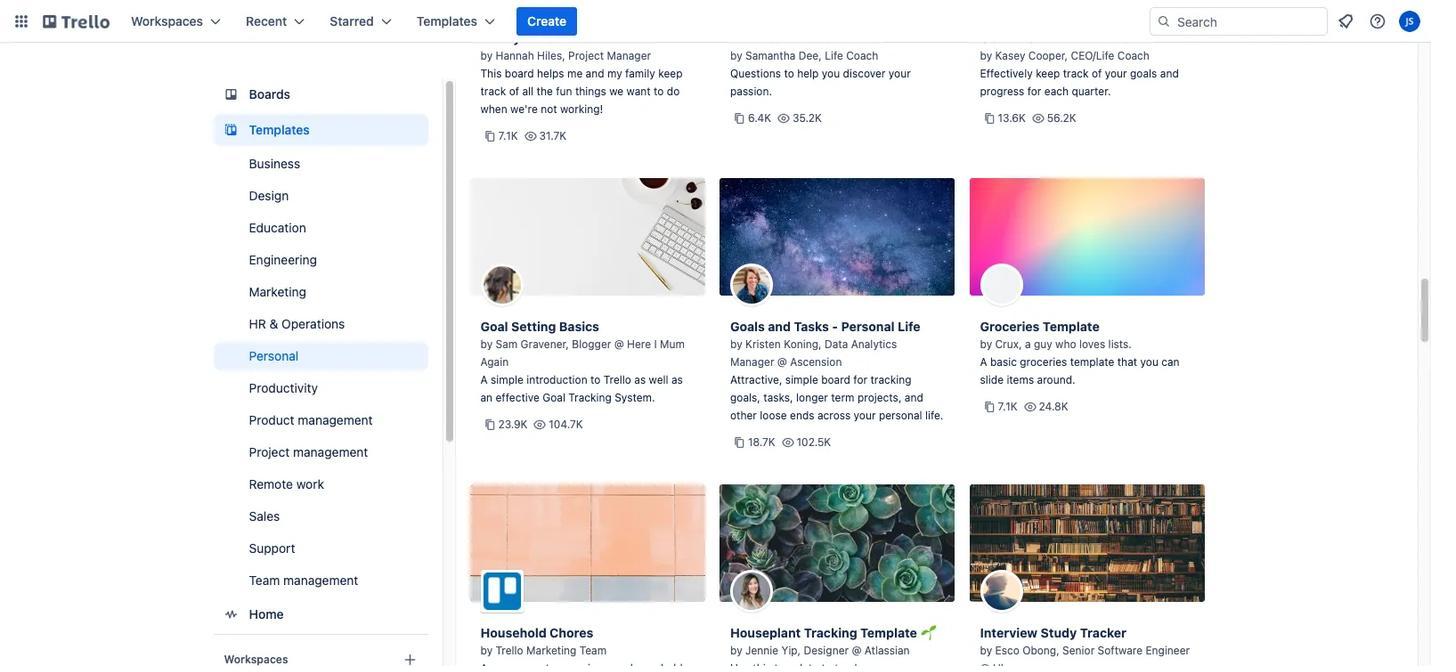 Task type: describe. For each thing, give the bounding box(es) containing it.
trello inside the goal setting basics by sam gravener, blogger @ here i mum again a simple introduction to trello as well as an effective goal tracking system.
[[604, 373, 632, 387]]

all
[[522, 85, 534, 98]]

loose
[[760, 409, 787, 422]]

goal
[[980, 30, 1015, 45]]

this
[[481, 67, 502, 80]]

slide
[[980, 373, 1004, 387]]

0 vertical spatial goal
[[481, 319, 508, 334]]

boards link
[[213, 78, 428, 110]]

and up kristen
[[768, 319, 791, 334]]

track inside the family adventure board by hannah hiles, project manager this board helps me and my family keep track of all the fun things we want to do when we're not working!
[[481, 85, 506, 98]]

product management
[[249, 412, 373, 428]]

goals
[[730, 319, 765, 334]]

atlassian
[[865, 644, 910, 657]]

simple inside goals and tasks - personal life by kristen koning, data analytics manager @ ascension attractive, simple board for tracking goals, tasks, longer term projects, and other loose ends across your personal life.
[[786, 373, 818, 387]]

sam gravener, blogger @ here i mum again image
[[481, 264, 523, 306]]

hr
[[249, 316, 266, 331]]

jacob simon (jacobsimon16) image
[[1399, 11, 1421, 32]]

2 as from the left
[[672, 373, 683, 387]]

groceries
[[980, 319, 1040, 334]]

home image
[[220, 604, 242, 625]]

esco
[[996, 644, 1020, 657]]

designer
[[804, 644, 849, 657]]

board image
[[220, 84, 242, 105]]

family
[[625, 67, 655, 80]]

goal setting basics by sam gravener, blogger @ here i mum again a simple introduction to trello as well as an effective goal tracking system.
[[481, 319, 685, 404]]

education link
[[213, 214, 428, 242]]

personal
[[879, 409, 922, 422]]

projects,
[[858, 391, 902, 404]]

boards
[[249, 86, 290, 102]]

open information menu image
[[1369, 12, 1387, 30]]

jennie
[[746, 644, 779, 657]]

marketing inside household chores by trello marketing team
[[527, 644, 577, 657]]

a inside groceries template by crux, a guy who loves lists. a basic groceries template that you can slide items around.
[[980, 355, 988, 369]]

your
[[760, 30, 788, 45]]

tracker
[[1080, 625, 1127, 641]]

team inside household chores by trello marketing team
[[580, 644, 607, 657]]

keep inside 'goal achievement board by kasey cooper, ceo/life coach effectively keep track of your goals and progress for each quarter.'
[[1036, 67, 1060, 80]]

team management
[[249, 573, 358, 588]]

your inside 'goal achievement board by kasey cooper, ceo/life coach effectively keep track of your goals and progress for each quarter.'
[[1105, 67, 1128, 80]]

to inside the goal setting basics by sam gravener, blogger @ here i mum again a simple introduction to trello as well as an effective goal tracking system.
[[591, 373, 601, 387]]

blogger
[[572, 338, 611, 351]]

introduction
[[527, 373, 588, 387]]

find
[[730, 30, 757, 45]]

hr & operations link
[[213, 310, 428, 339]]

template
[[1071, 355, 1115, 369]]

7.1k for 24.8k
[[998, 400, 1018, 413]]

ends
[[790, 409, 815, 422]]

35.2k
[[793, 111, 822, 125]]

uber
[[993, 662, 1018, 666]]

and inside 'goal achievement board by kasey cooper, ceo/life coach effectively keep track of your goals and progress for each quarter.'
[[1161, 67, 1179, 80]]

team management link
[[213, 567, 428, 595]]

1 horizontal spatial goal
[[543, 391, 566, 404]]

goals
[[1130, 67, 1158, 80]]

not
[[541, 102, 557, 116]]

engineer
[[1146, 644, 1190, 657]]

around.
[[1037, 373, 1076, 387]]

engineering link
[[213, 246, 428, 274]]

0 vertical spatial life
[[856, 30, 879, 45]]

again
[[481, 355, 509, 369]]

and up personal
[[905, 391, 924, 404]]

0 horizontal spatial project
[[249, 445, 290, 460]]

to inside the family adventure board by hannah hiles, project manager this board helps me and my family keep track of all the fun things we want to do when we're not working!
[[654, 85, 664, 98]]

recent
[[246, 13, 287, 29]]

for inside goals and tasks - personal life by kristen koning, data analytics manager @ ascension attractive, simple board for tracking goals, tasks, longer term projects, and other loose ends across your personal life.
[[854, 373, 868, 387]]

across
[[818, 409, 851, 422]]

tasks,
[[764, 391, 793, 404]]

adventure
[[524, 30, 587, 45]]

groceries
[[1020, 355, 1068, 369]]

passion
[[791, 30, 839, 45]]

who
[[1056, 338, 1077, 351]]

project inside the family adventure board by hannah hiles, project manager this board helps me and my family keep track of all the fun things we want to do when we're not working!
[[568, 49, 604, 62]]

design link
[[213, 182, 428, 210]]

tracking
[[871, 373, 912, 387]]

goals,
[[730, 391, 761, 404]]

questions
[[730, 67, 781, 80]]

hr & operations
[[249, 316, 345, 331]]

senior
[[1063, 644, 1095, 657]]

@ inside goals and tasks - personal life by kristen koning, data analytics manager @ ascension attractive, simple board for tracking goals, tasks, longer term projects, and other loose ends across your personal life.
[[778, 355, 787, 369]]

workspaces
[[131, 13, 203, 29]]

kristen
[[746, 338, 781, 351]]

remote work
[[249, 477, 324, 492]]

hiles,
[[537, 49, 565, 62]]

sales link
[[213, 502, 428, 531]]

fun
[[556, 85, 572, 98]]

simple inside the goal setting basics by sam gravener, blogger @ here i mum again a simple introduction to trello as well as an effective goal tracking system.
[[491, 373, 524, 387]]

&
[[269, 316, 278, 331]]

manager inside goals and tasks - personal life by kristen koning, data analytics manager @ ascension attractive, simple board for tracking goals, tasks, longer term projects, and other loose ends across your personal life.
[[730, 355, 775, 369]]

productivity
[[249, 380, 318, 396]]

me
[[567, 67, 583, 80]]

longer
[[796, 391, 828, 404]]

you inside groceries template by crux, a guy who loves lists. a basic groceries template that you can slide items around.
[[1141, 355, 1159, 369]]

tracking inside the goal setting basics by sam gravener, blogger @ here i mum again a simple introduction to trello as well as an effective goal tracking system.
[[569, 391, 612, 404]]

by inside 'goal achievement board by kasey cooper, ceo/life coach effectively keep track of your goals and progress for each quarter.'
[[980, 49, 993, 62]]

support
[[249, 541, 295, 556]]

7.1k for 31.7k
[[498, 129, 518, 143]]

@ inside the goal setting basics by sam gravener, blogger @ here i mum again a simple introduction to trello as well as an effective goal tracking system.
[[614, 338, 624, 351]]

jennie yip, designer @ atlassian image
[[730, 570, 773, 613]]

back to home image
[[43, 7, 110, 36]]

do
[[667, 85, 680, 98]]

obong,
[[1023, 644, 1060, 657]]

project management link
[[213, 438, 428, 467]]

support link
[[213, 534, 428, 563]]

esco obong, senior software engineer @ uber image
[[980, 570, 1023, 613]]

quarter.
[[1072, 85, 1111, 98]]

system.
[[615, 391, 655, 404]]

achievement
[[1018, 30, 1110, 45]]

you inside find your passion in life by samantha dee, life coach questions to help you discover your passion.
[[822, 67, 840, 80]]

to inside find your passion in life by samantha dee, life coach questions to help you discover your passion.
[[784, 67, 794, 80]]

personal inside goals and tasks - personal life by kristen koning, data analytics manager @ ascension attractive, simple board for tracking goals, tasks, longer term projects, and other loose ends across your personal life.
[[841, 319, 895, 334]]

want
[[627, 85, 651, 98]]

koning,
[[784, 338, 822, 351]]

mum
[[660, 338, 685, 351]]

study
[[1041, 625, 1077, 641]]

effectively
[[980, 67, 1033, 80]]

by inside the family adventure board by hannah hiles, project manager this board helps me and my family keep track of all the fun things we want to do when we're not working!
[[481, 49, 493, 62]]



Task type: locate. For each thing, give the bounding box(es) containing it.
tracking up 104.7k
[[569, 391, 612, 404]]

13.6k
[[998, 111, 1026, 125]]

of left all
[[509, 85, 519, 98]]

household
[[481, 625, 547, 641]]

keep up do
[[658, 67, 683, 80]]

2 vertical spatial to
[[591, 373, 601, 387]]

design
[[249, 188, 289, 203]]

1 vertical spatial marketing
[[527, 644, 577, 657]]

a inside the goal setting basics by sam gravener, blogger @ here i mum again a simple introduction to trello as well as an effective goal tracking system.
[[481, 373, 488, 387]]

by inside interview study tracker by esco obong, senior software engineer @ uber
[[980, 644, 993, 657]]

as right well
[[672, 373, 683, 387]]

of inside 'goal achievement board by kasey cooper, ceo/life coach effectively keep track of your goals and progress for each quarter.'
[[1092, 67, 1102, 80]]

life inside goals and tasks - personal life by kristen koning, data analytics manager @ ascension attractive, simple board for tracking goals, tasks, longer term projects, and other loose ends across your personal life.
[[898, 319, 921, 334]]

management for team management
[[283, 573, 358, 588]]

simple up longer on the right bottom of the page
[[786, 373, 818, 387]]

personal link
[[213, 342, 428, 371]]

2 vertical spatial life
[[898, 319, 921, 334]]

your inside goals and tasks - personal life by kristen koning, data analytics manager @ ascension attractive, simple board for tracking goals, tasks, longer term projects, and other loose ends across your personal life.
[[854, 409, 876, 422]]

by down goals
[[730, 338, 743, 351]]

1 horizontal spatial manager
[[730, 355, 775, 369]]

1 horizontal spatial team
[[580, 644, 607, 657]]

104.7k
[[549, 418, 583, 431]]

kristen koning, data analytics manager @ ascension image
[[730, 264, 773, 306]]

manager up attractive,
[[730, 355, 775, 369]]

0 vertical spatial manager
[[607, 49, 651, 62]]

0 horizontal spatial personal
[[249, 348, 299, 363]]

effective
[[496, 391, 540, 404]]

create a workspace image
[[400, 649, 421, 666]]

template up who
[[1043, 319, 1100, 334]]

0 horizontal spatial your
[[854, 409, 876, 422]]

1 vertical spatial track
[[481, 85, 506, 98]]

0 vertical spatial tracking
[[569, 391, 612, 404]]

manager inside the family adventure board by hannah hiles, project manager this board helps me and my family keep track of all the fun things we want to do when we're not working!
[[607, 49, 651, 62]]

houseplant
[[730, 625, 801, 641]]

0 horizontal spatial you
[[822, 67, 840, 80]]

0 vertical spatial marketing
[[249, 284, 306, 299]]

0 vertical spatial you
[[822, 67, 840, 80]]

management inside team management "link"
[[283, 573, 358, 588]]

ascension
[[790, 355, 842, 369]]

0 vertical spatial templates
[[417, 13, 478, 29]]

1 horizontal spatial trello
[[604, 373, 632, 387]]

board down hannah
[[505, 67, 534, 80]]

track inside 'goal achievement board by kasey cooper, ceo/life coach effectively keep track of your goals and progress for each quarter.'
[[1063, 67, 1089, 80]]

goal achievement board by kasey cooper, ceo/life coach effectively keep track of your goals and progress for each quarter.
[[980, 30, 1179, 98]]

by up this
[[481, 49, 493, 62]]

goal up sam
[[481, 319, 508, 334]]

1 vertical spatial personal
[[249, 348, 299, 363]]

31.7k
[[539, 129, 567, 143]]

@
[[614, 338, 624, 351], [778, 355, 787, 369], [852, 644, 862, 657], [980, 662, 990, 666]]

groceries template by crux, a guy who loves lists. a basic groceries template that you can slide items around.
[[980, 319, 1180, 387]]

23.9k
[[498, 418, 528, 431]]

personal down &
[[249, 348, 299, 363]]

personal up analytics on the bottom of the page
[[841, 319, 895, 334]]

to left do
[[654, 85, 664, 98]]

that
[[1118, 355, 1138, 369]]

0 horizontal spatial as
[[635, 373, 646, 387]]

1 vertical spatial goal
[[543, 391, 566, 404]]

team down chores
[[580, 644, 607, 657]]

as left well
[[635, 373, 646, 387]]

setting
[[511, 319, 556, 334]]

crux, a guy who loves lists. image
[[980, 264, 1023, 306]]

0 vertical spatial track
[[1063, 67, 1089, 80]]

1 vertical spatial 7.1k
[[998, 400, 1018, 413]]

0 horizontal spatial goal
[[481, 319, 508, 334]]

0 horizontal spatial simple
[[491, 373, 524, 387]]

1 vertical spatial to
[[654, 85, 664, 98]]

0 vertical spatial of
[[1092, 67, 1102, 80]]

to left help
[[784, 67, 794, 80]]

marketing down chores
[[527, 644, 577, 657]]

by left jennie
[[730, 644, 743, 657]]

1 horizontal spatial templates
[[417, 13, 478, 29]]

1 horizontal spatial your
[[889, 67, 911, 80]]

1 horizontal spatial template
[[1043, 319, 1100, 334]]

1 horizontal spatial personal
[[841, 319, 895, 334]]

1 vertical spatial manager
[[730, 355, 775, 369]]

your right discover
[[889, 67, 911, 80]]

hannah
[[496, 49, 534, 62]]

template
[[1043, 319, 1100, 334], [861, 625, 918, 641]]

keep down cooper,
[[1036, 67, 1060, 80]]

search image
[[1157, 14, 1171, 29]]

starred button
[[319, 7, 402, 36]]

of inside the family adventure board by hannah hiles, project manager this board helps me and my family keep track of all the fun things we want to do when we're not working!
[[509, 85, 519, 98]]

my
[[608, 67, 622, 80]]

tasks
[[794, 319, 829, 334]]

template up atlassian at the right bottom of page
[[861, 625, 918, 641]]

1 horizontal spatial to
[[654, 85, 664, 98]]

@ inside houseplant tracking template 🌱 by jennie yip, designer @ atlassian
[[852, 644, 862, 657]]

management down productivity "link"
[[298, 412, 373, 428]]

1 horizontal spatial a
[[980, 355, 988, 369]]

coach inside 'goal achievement board by kasey cooper, ceo/life coach effectively keep track of your goals and progress for each quarter.'
[[1118, 49, 1150, 62]]

marketing up &
[[249, 284, 306, 299]]

by
[[481, 49, 493, 62], [730, 49, 743, 62], [980, 49, 993, 62], [481, 338, 493, 351], [730, 338, 743, 351], [980, 338, 993, 351], [481, 644, 493, 657], [730, 644, 743, 657], [980, 644, 993, 657]]

1 vertical spatial team
[[580, 644, 607, 657]]

@ down kristen
[[778, 355, 787, 369]]

work
[[296, 477, 324, 492]]

keep
[[658, 67, 683, 80], [1036, 67, 1060, 80]]

7.1k down items
[[998, 400, 1018, 413]]

your inside find your passion in life by samantha dee, life coach questions to help you discover your passion.
[[889, 67, 911, 80]]

team inside "link"
[[249, 573, 280, 588]]

1 horizontal spatial coach
[[1118, 49, 1150, 62]]

starred
[[330, 13, 374, 29]]

@ inside interview study tracker by esco obong, senior software engineer @ uber
[[980, 662, 990, 666]]

coach down board
[[1118, 49, 1150, 62]]

by up again
[[481, 338, 493, 351]]

and
[[586, 67, 605, 80], [1161, 67, 1179, 80], [768, 319, 791, 334], [905, 391, 924, 404]]

family adventure board by hannah hiles, project manager this board helps me and my family keep track of all the fun things we want to do when we're not working!
[[481, 30, 683, 116]]

0 horizontal spatial life
[[825, 49, 843, 62]]

crux,
[[996, 338, 1022, 351]]

0 horizontal spatial manager
[[607, 49, 651, 62]]

board inside goals and tasks - personal life by kristen koning, data analytics manager @ ascension attractive, simple board for tracking goals, tasks, longer term projects, and other loose ends across your personal life.
[[821, 373, 851, 387]]

trello marketing team image
[[481, 570, 523, 613]]

guy
[[1034, 338, 1053, 351]]

management inside product management "link"
[[298, 412, 373, 428]]

1 horizontal spatial board
[[821, 373, 851, 387]]

home
[[249, 607, 284, 622]]

by inside houseplant tracking template 🌱 by jennie yip, designer @ atlassian
[[730, 644, 743, 657]]

board inside the family adventure board by hannah hiles, project manager this board helps me and my family keep track of all the fun things we want to do when we're not working!
[[505, 67, 534, 80]]

life up tracking
[[898, 319, 921, 334]]

can
[[1162, 355, 1180, 369]]

by inside household chores by trello marketing team
[[481, 644, 493, 657]]

and up things
[[586, 67, 605, 80]]

templates button
[[406, 7, 506, 36]]

to down 'blogger'
[[591, 373, 601, 387]]

1 vertical spatial templates
[[249, 122, 310, 137]]

1 as from the left
[[635, 373, 646, 387]]

templates
[[417, 13, 478, 29], [249, 122, 310, 137]]

by down the goal
[[980, 49, 993, 62]]

a up an
[[481, 373, 488, 387]]

track up "quarter."
[[1063, 67, 1089, 80]]

of
[[1092, 67, 1102, 80], [509, 85, 519, 98]]

manager up "family"
[[607, 49, 651, 62]]

project up remote
[[249, 445, 290, 460]]

Search field
[[1171, 8, 1327, 35]]

0 horizontal spatial template
[[861, 625, 918, 641]]

software
[[1098, 644, 1143, 657]]

1 horizontal spatial marketing
[[527, 644, 577, 657]]

here
[[627, 338, 651, 351]]

of down ceo/life
[[1092, 67, 1102, 80]]

2 coach from the left
[[1118, 49, 1150, 62]]

your left "goals"
[[1105, 67, 1128, 80]]

by inside find your passion in life by samantha dee, life coach questions to help you discover your passion.
[[730, 49, 743, 62]]

sales
[[249, 509, 280, 524]]

basic
[[991, 355, 1017, 369]]

1 vertical spatial management
[[293, 445, 368, 460]]

business link
[[213, 150, 428, 178]]

0 vertical spatial 7.1k
[[498, 129, 518, 143]]

recent button
[[235, 7, 316, 36]]

gravener,
[[521, 338, 569, 351]]

0 horizontal spatial board
[[505, 67, 534, 80]]

and inside the family adventure board by hannah hiles, project manager this board helps me and my family keep track of all the fun things we want to do when we're not working!
[[586, 67, 605, 80]]

1 horizontal spatial as
[[672, 373, 683, 387]]

personal inside 'link'
[[249, 348, 299, 363]]

0 horizontal spatial for
[[854, 373, 868, 387]]

your
[[889, 67, 911, 80], [1105, 67, 1128, 80], [854, 409, 876, 422]]

0 horizontal spatial to
[[591, 373, 601, 387]]

we're
[[511, 102, 538, 116]]

by down household
[[481, 644, 493, 657]]

life right in
[[856, 30, 879, 45]]

by inside the goal setting basics by sam gravener, blogger @ here i mum again a simple introduction to trello as well as an effective goal tracking system.
[[481, 338, 493, 351]]

1 horizontal spatial you
[[1141, 355, 1159, 369]]

template inside groceries template by crux, a guy who loves lists. a basic groceries template that you can slide items around.
[[1043, 319, 1100, 334]]

team down support
[[249, 573, 280, 588]]

create
[[527, 13, 567, 29]]

2 horizontal spatial life
[[898, 319, 921, 334]]

tracking inside houseplant tracking template 🌱 by jennie yip, designer @ atlassian
[[804, 625, 858, 641]]

@ right designer at right bottom
[[852, 644, 862, 657]]

project up me
[[568, 49, 604, 62]]

management down support link
[[283, 573, 358, 588]]

interview
[[980, 625, 1038, 641]]

for up term
[[854, 373, 868, 387]]

2 horizontal spatial to
[[784, 67, 794, 80]]

for left each
[[1028, 85, 1042, 98]]

2 vertical spatial management
[[283, 573, 358, 588]]

helps
[[537, 67, 564, 80]]

coach
[[846, 49, 879, 62], [1118, 49, 1150, 62]]

-
[[832, 319, 838, 334]]

sam
[[496, 338, 518, 351]]

board up term
[[821, 373, 851, 387]]

create button
[[517, 7, 577, 36]]

1 keep from the left
[[658, 67, 683, 80]]

0 vertical spatial management
[[298, 412, 373, 428]]

household chores by trello marketing team
[[481, 625, 607, 657]]

template board image
[[220, 119, 242, 141]]

find your passion in life by samantha dee, life coach questions to help you discover your passion.
[[730, 30, 911, 98]]

0 horizontal spatial trello
[[496, 644, 524, 657]]

engineering
[[249, 252, 317, 267]]

by left "esco"
[[980, 644, 993, 657]]

0 notifications image
[[1335, 11, 1357, 32]]

0 vertical spatial project
[[568, 49, 604, 62]]

templates inside dropdown button
[[417, 13, 478, 29]]

0 vertical spatial for
[[1028, 85, 1042, 98]]

term
[[831, 391, 855, 404]]

discover
[[843, 67, 886, 80]]

by inside groceries template by crux, a guy who loves lists. a basic groceries template that you can slide items around.
[[980, 338, 993, 351]]

management for project management
[[293, 445, 368, 460]]

1 vertical spatial tracking
[[804, 625, 858, 641]]

0 horizontal spatial templates
[[249, 122, 310, 137]]

@ left uber
[[980, 662, 990, 666]]

0 vertical spatial team
[[249, 573, 280, 588]]

1 vertical spatial trello
[[496, 644, 524, 657]]

1 horizontal spatial tracking
[[804, 625, 858, 641]]

0 vertical spatial a
[[980, 355, 988, 369]]

template inside houseplant tracking template 🌱 by jennie yip, designer @ atlassian
[[861, 625, 918, 641]]

a up slide
[[980, 355, 988, 369]]

goal down introduction
[[543, 391, 566, 404]]

track up when
[[481, 85, 506, 98]]

1 vertical spatial for
[[854, 373, 868, 387]]

life.
[[925, 409, 944, 422]]

other
[[730, 409, 757, 422]]

1 horizontal spatial for
[[1028, 85, 1042, 98]]

0 horizontal spatial a
[[481, 373, 488, 387]]

when
[[481, 102, 508, 116]]

1 vertical spatial you
[[1141, 355, 1159, 369]]

1 coach from the left
[[846, 49, 879, 62]]

dee,
[[799, 49, 822, 62]]

primary element
[[0, 0, 1432, 43]]

1 horizontal spatial of
[[1092, 67, 1102, 80]]

by down find
[[730, 49, 743, 62]]

2 simple from the left
[[786, 373, 818, 387]]

1 vertical spatial project
[[249, 445, 290, 460]]

1 horizontal spatial life
[[856, 30, 879, 45]]

0 vertical spatial board
[[505, 67, 534, 80]]

manager
[[607, 49, 651, 62], [730, 355, 775, 369]]

1 vertical spatial template
[[861, 625, 918, 641]]

1 vertical spatial of
[[509, 85, 519, 98]]

1 horizontal spatial project
[[568, 49, 604, 62]]

templates up business
[[249, 122, 310, 137]]

management down product management "link" at the left of page
[[293, 445, 368, 460]]

0 horizontal spatial marketing
[[249, 284, 306, 299]]

life down in
[[825, 49, 843, 62]]

0 vertical spatial template
[[1043, 319, 1100, 334]]

2 keep from the left
[[1036, 67, 1060, 80]]

0 horizontal spatial track
[[481, 85, 506, 98]]

0 vertical spatial personal
[[841, 319, 895, 334]]

1 vertical spatial a
[[481, 373, 488, 387]]

0 horizontal spatial keep
[[658, 67, 683, 80]]

🌱
[[921, 625, 937, 641]]

102.5k
[[797, 436, 831, 449]]

6.4k
[[748, 111, 772, 125]]

business
[[249, 156, 300, 171]]

by inside goals and tasks - personal life by kristen koning, data analytics manager @ ascension attractive, simple board for tracking goals, tasks, longer term projects, and other loose ends across your personal life.
[[730, 338, 743, 351]]

0 horizontal spatial of
[[509, 85, 519, 98]]

templates right 'starred' popup button
[[417, 13, 478, 29]]

1 horizontal spatial keep
[[1036, 67, 1060, 80]]

well
[[649, 373, 669, 387]]

simple up effective at the left of the page
[[491, 373, 524, 387]]

@ left here
[[614, 338, 624, 351]]

help
[[797, 67, 819, 80]]

operations
[[282, 316, 345, 331]]

you right help
[[822, 67, 840, 80]]

for inside 'goal achievement board by kasey cooper, ceo/life coach effectively keep track of your goals and progress for each quarter.'
[[1028, 85, 1042, 98]]

coach inside find your passion in life by samantha dee, life coach questions to help you discover your passion.
[[846, 49, 879, 62]]

0 vertical spatial trello
[[604, 373, 632, 387]]

your down projects,
[[854, 409, 876, 422]]

kasey
[[996, 49, 1026, 62]]

tracking up designer at right bottom
[[804, 625, 858, 641]]

0 horizontal spatial team
[[249, 573, 280, 588]]

simple
[[491, 373, 524, 387], [786, 373, 818, 387]]

1 horizontal spatial simple
[[786, 373, 818, 387]]

remote
[[249, 477, 293, 492]]

workspaces button
[[120, 7, 232, 36]]

education
[[249, 220, 306, 235]]

board
[[505, 67, 534, 80], [821, 373, 851, 387]]

trello up system.
[[604, 373, 632, 387]]

by left crux,
[[980, 338, 993, 351]]

in
[[842, 30, 853, 45]]

1 horizontal spatial track
[[1063, 67, 1089, 80]]

1 simple from the left
[[491, 373, 524, 387]]

coach up discover
[[846, 49, 879, 62]]

1 vertical spatial life
[[825, 49, 843, 62]]

0 vertical spatial to
[[784, 67, 794, 80]]

you left can
[[1141, 355, 1159, 369]]

1 vertical spatial board
[[821, 373, 851, 387]]

0 horizontal spatial coach
[[846, 49, 879, 62]]

personal
[[841, 319, 895, 334], [249, 348, 299, 363]]

and right "goals"
[[1161, 67, 1179, 80]]

management inside project management link
[[293, 445, 368, 460]]

7.1k down when
[[498, 129, 518, 143]]

basics
[[559, 319, 600, 334]]

0 horizontal spatial 7.1k
[[498, 129, 518, 143]]

0 horizontal spatial tracking
[[569, 391, 612, 404]]

a
[[1025, 338, 1031, 351]]

trello inside household chores by trello marketing team
[[496, 644, 524, 657]]

keep inside the family adventure board by hannah hiles, project manager this board helps me and my family keep track of all the fun things we want to do when we're not working!
[[658, 67, 683, 80]]

trello down household
[[496, 644, 524, 657]]

management for product management
[[298, 412, 373, 428]]

2 horizontal spatial your
[[1105, 67, 1128, 80]]

1 horizontal spatial 7.1k
[[998, 400, 1018, 413]]



Task type: vqa. For each thing, say whether or not it's contained in the screenshot.


